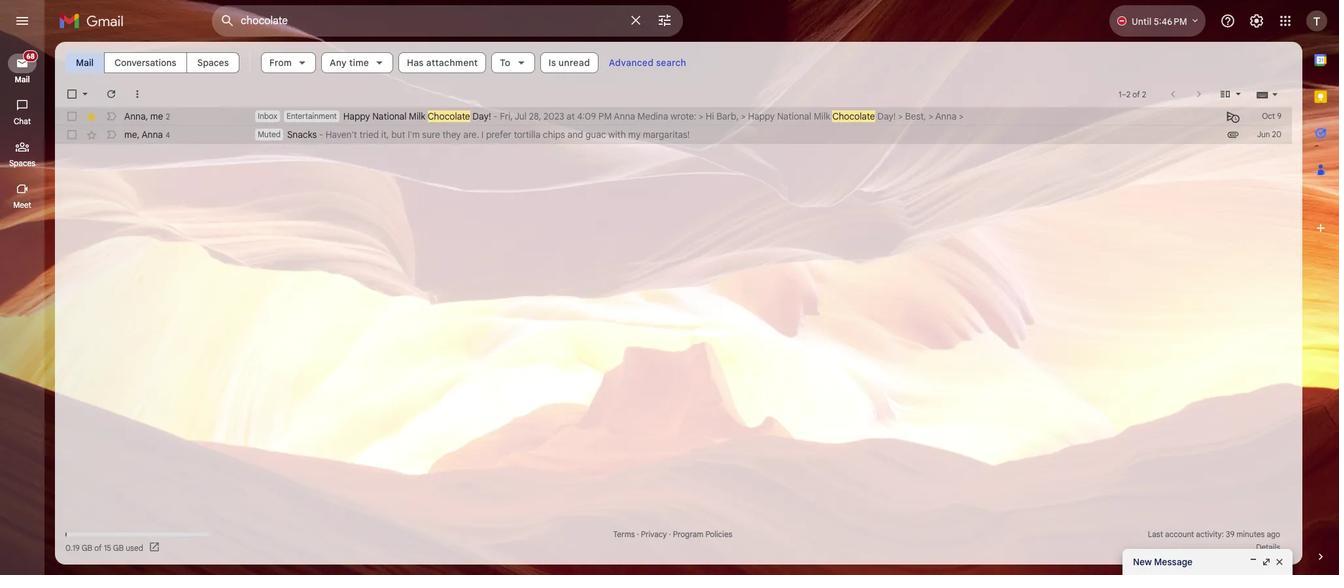 Task type: vqa. For each thing, say whether or not it's contained in the screenshot.
Milk
yes



Task type: locate. For each thing, give the bounding box(es) containing it.
1 horizontal spatial mail
[[76, 57, 94, 69]]

mail down gmail image on the top left
[[76, 57, 94, 69]]

1 row from the top
[[55, 107, 1292, 126]]

- left 'fri,'
[[493, 111, 498, 122]]

2
[[1142, 89, 1146, 99], [166, 112, 170, 121]]

, for anna
[[146, 110, 148, 122]]

68 link
[[8, 50, 38, 73]]

me up me , anna 4
[[150, 110, 163, 122]]

1 horizontal spatial chocolate
[[832, 111, 875, 122]]

2 · from the left
[[669, 530, 671, 540]]

spaces down chat heading
[[9, 158, 35, 168]]

time
[[349, 57, 369, 69]]

unread
[[559, 57, 590, 69]]

0 horizontal spatial me
[[124, 129, 137, 140]]

search
[[656, 57, 686, 69]]

support image
[[1220, 13, 1236, 29]]

navigation
[[0, 42, 46, 576]]

search in mail image
[[216, 9, 239, 33]]

pm
[[599, 111, 612, 122]]

minutes
[[1237, 530, 1265, 540]]

to button
[[492, 52, 535, 73]]

milk
[[409, 111, 425, 122], [814, 111, 830, 122]]

close image
[[1274, 557, 1285, 568]]

1 horizontal spatial gb
[[113, 543, 124, 553]]

1 horizontal spatial me
[[150, 110, 163, 122]]

anna right best,
[[935, 111, 957, 122]]

gb
[[82, 543, 92, 553], [113, 543, 124, 553]]

account
[[1165, 530, 1194, 540]]

0 vertical spatial -
[[493, 111, 498, 122]]

0 horizontal spatial chocolate
[[428, 111, 470, 122]]

clear search image
[[623, 7, 649, 33]]

4:09
[[577, 111, 596, 122]]

·
[[637, 530, 639, 540], [669, 530, 671, 540]]

0 vertical spatial 2
[[1142, 89, 1146, 99]]

me
[[150, 110, 163, 122], [124, 129, 137, 140]]

, down anna , me 2
[[137, 129, 140, 140]]

, up me , anna 4
[[146, 110, 148, 122]]

chocolate
[[428, 111, 470, 122], [832, 111, 875, 122]]

None checkbox
[[65, 110, 79, 123]]

me , anna 4
[[124, 129, 170, 140]]

1 vertical spatial spaces
[[9, 158, 35, 168]]

day! up i
[[473, 111, 491, 122]]

1 horizontal spatial 2
[[1142, 89, 1146, 99]]

None checkbox
[[65, 88, 79, 101], [65, 128, 79, 141], [65, 88, 79, 101], [65, 128, 79, 141]]

0 horizontal spatial gb
[[82, 543, 92, 553]]

2 national from the left
[[777, 111, 811, 122]]

refresh image
[[105, 88, 118, 101]]

1 happy from the left
[[343, 111, 370, 122]]

1 vertical spatial 2
[[166, 112, 170, 121]]

Search in mail text field
[[241, 14, 620, 27]]

hi
[[706, 111, 714, 122]]

0 horizontal spatial milk
[[409, 111, 425, 122]]

but
[[391, 129, 405, 141]]

anna
[[124, 110, 146, 122], [614, 111, 635, 122], [935, 111, 957, 122], [142, 129, 163, 140]]

2 row from the top
[[55, 126, 1292, 144]]

has attachment image
[[1227, 128, 1240, 141]]

1 vertical spatial me
[[124, 129, 137, 140]]

with
[[608, 129, 626, 141]]

tortilla
[[514, 129, 540, 141]]

1 horizontal spatial -
[[493, 111, 498, 122]]

0.19
[[65, 543, 80, 553]]

mail heading
[[0, 75, 44, 85]]

details
[[1256, 543, 1280, 553]]

1 horizontal spatial national
[[777, 111, 811, 122]]

any time
[[330, 57, 369, 69]]

- right snacks
[[319, 129, 323, 141]]

advanced search options image
[[652, 7, 678, 33]]

1 vertical spatial mail
[[15, 75, 30, 84]]

guac
[[586, 129, 606, 141]]

spaces down 'search in mail' image
[[197, 57, 229, 69]]

happy right barb,
[[748, 111, 775, 122]]

chocolate left best,
[[832, 111, 875, 122]]

activity:
[[1196, 530, 1224, 540]]

0 vertical spatial ,
[[146, 110, 148, 122]]

row
[[55, 107, 1292, 126], [55, 126, 1292, 144]]

2 milk from the left
[[814, 111, 830, 122]]

main content
[[55, 42, 1303, 565]]

row down the 'wrote:'
[[55, 126, 1292, 144]]

to
[[500, 57, 511, 69]]

0 horizontal spatial day!
[[473, 111, 491, 122]]

0 horizontal spatial ·
[[637, 530, 639, 540]]

0 horizontal spatial 2
[[166, 112, 170, 121]]

muted
[[258, 130, 281, 139]]

1 horizontal spatial milk
[[814, 111, 830, 122]]

snacks
[[287, 129, 317, 141]]

new
[[1133, 557, 1152, 569]]

tab list
[[1303, 42, 1339, 529]]

spaces
[[197, 57, 229, 69], [9, 158, 35, 168]]

0 horizontal spatial ,
[[137, 129, 140, 140]]

gb left of
[[82, 543, 92, 553]]

more image
[[131, 88, 144, 101]]

from button
[[261, 52, 316, 73]]

· right privacy
[[669, 530, 671, 540]]

0 horizontal spatial mail
[[15, 75, 30, 84]]

0 horizontal spatial spaces
[[9, 158, 35, 168]]

1 day! from the left
[[473, 111, 491, 122]]

terms
[[613, 530, 635, 540]]

5 > from the left
[[959, 111, 964, 122]]

4
[[166, 130, 170, 140]]

day! left best,
[[877, 111, 896, 122]]

0 horizontal spatial national
[[372, 111, 407, 122]]

spaces heading
[[0, 158, 44, 169]]

spaces inside "button"
[[197, 57, 229, 69]]

68
[[26, 52, 35, 61]]

happy up tried at top left
[[343, 111, 370, 122]]

none checkbox inside main content
[[65, 110, 79, 123]]

,
[[146, 110, 148, 122], [137, 129, 140, 140]]

footer
[[55, 529, 1292, 555]]

0 vertical spatial me
[[150, 110, 163, 122]]

0 vertical spatial spaces
[[197, 57, 229, 69]]

chocolate up "they"
[[428, 111, 470, 122]]

mail down 68 link
[[15, 75, 30, 84]]

me down anna , me 2
[[124, 129, 137, 140]]

spaces inside heading
[[9, 158, 35, 168]]

2 gb from the left
[[113, 543, 124, 553]]

1 horizontal spatial ,
[[146, 110, 148, 122]]

Search in mail search field
[[212, 5, 683, 37]]

national
[[372, 111, 407, 122], [777, 111, 811, 122]]

happy
[[343, 111, 370, 122], [748, 111, 775, 122]]

· right terms
[[637, 530, 639, 540]]

privacy link
[[641, 530, 667, 540]]

0 horizontal spatial happy
[[343, 111, 370, 122]]

1 horizontal spatial day!
[[877, 111, 896, 122]]

day!
[[473, 111, 491, 122], [877, 111, 896, 122]]

1 vertical spatial -
[[319, 129, 323, 141]]

2 > from the left
[[741, 111, 746, 122]]

1 vertical spatial ,
[[137, 129, 140, 140]]

1 horizontal spatial ·
[[669, 530, 671, 540]]

gb right 15
[[113, 543, 124, 553]]

0.19 gb of 15 gb used
[[65, 543, 143, 553]]

1 horizontal spatial happy
[[748, 111, 775, 122]]

0 vertical spatial mail
[[76, 57, 94, 69]]

message
[[1154, 557, 1193, 569]]

1 gb from the left
[[82, 543, 92, 553]]

spaces button
[[187, 51, 239, 75]]

has attachment
[[407, 57, 478, 69]]

mail
[[76, 57, 94, 69], [15, 75, 30, 84]]

1 horizontal spatial spaces
[[197, 57, 229, 69]]

are.
[[463, 129, 479, 141]]

row containing anna
[[55, 107, 1292, 126]]

ago
[[1267, 530, 1280, 540]]

2 inside anna , me 2
[[166, 112, 170, 121]]

>
[[699, 111, 703, 122], [741, 111, 746, 122], [898, 111, 903, 122], [929, 111, 933, 122], [959, 111, 964, 122]]

, for me
[[137, 129, 140, 140]]

anna left 4
[[142, 129, 163, 140]]

row up margaritas!
[[55, 107, 1292, 126]]

minimize image
[[1248, 557, 1259, 568]]

attachment
[[426, 57, 478, 69]]



Task type: describe. For each thing, give the bounding box(es) containing it.
2 chocolate from the left
[[832, 111, 875, 122]]

39
[[1226, 530, 1235, 540]]

settings image
[[1249, 13, 1265, 29]]

advanced search
[[609, 57, 686, 69]]

chat heading
[[0, 116, 44, 127]]

toggle split pane mode image
[[1219, 88, 1232, 101]]

used
[[126, 543, 143, 553]]

footer containing terms
[[55, 529, 1292, 555]]

policies
[[706, 530, 733, 540]]

barb,
[[716, 111, 739, 122]]

conversations
[[115, 57, 176, 69]]

has
[[407, 57, 424, 69]]

gmail image
[[59, 8, 130, 34]]

9
[[1277, 111, 1282, 121]]

and
[[567, 129, 583, 141]]

anna up me , anna 4
[[124, 110, 146, 122]]

conversations button
[[104, 51, 187, 75]]

fri,
[[500, 111, 513, 122]]

1 · from the left
[[637, 530, 639, 540]]

i'm
[[408, 129, 420, 141]]

mail button
[[65, 51, 104, 75]]

1 > from the left
[[699, 111, 703, 122]]

chat
[[14, 116, 31, 126]]

meet heading
[[0, 200, 44, 211]]

2023
[[544, 111, 564, 122]]

prefer
[[486, 129, 512, 141]]

best,
[[905, 111, 926, 122]]

oct
[[1262, 111, 1275, 121]]

inbox
[[258, 111, 277, 121]]

main menu image
[[14, 13, 30, 29]]

mail inside 'button'
[[76, 57, 94, 69]]

haven't
[[326, 129, 357, 141]]

pop out image
[[1261, 557, 1272, 568]]

program
[[673, 530, 704, 540]]

it,
[[381, 129, 389, 141]]

4 > from the left
[[929, 111, 933, 122]]

main content containing mail
[[55, 42, 1303, 565]]

1 milk from the left
[[409, 111, 425, 122]]

last account activity: 39 minutes ago details
[[1148, 530, 1280, 553]]

new message
[[1133, 557, 1193, 569]]

1 national from the left
[[372, 111, 407, 122]]

terms link
[[613, 530, 635, 540]]

muted snacks - haven't tried it, but i'm sure they are. i prefer tortilla chips and guac  with my margaritas!
[[258, 129, 690, 141]]

medina
[[638, 111, 668, 122]]

from
[[269, 57, 292, 69]]

chips
[[543, 129, 565, 141]]

any time button
[[321, 52, 393, 73]]

1 chocolate from the left
[[428, 111, 470, 122]]

sure
[[422, 129, 440, 141]]

2 happy from the left
[[748, 111, 775, 122]]

of
[[94, 543, 102, 553]]

my
[[628, 129, 641, 141]]

is
[[549, 57, 556, 69]]

any
[[330, 57, 347, 69]]

is unread
[[549, 57, 590, 69]]

advanced search button
[[604, 51, 692, 75]]

oct 9
[[1262, 111, 1282, 121]]

advanced
[[609, 57, 654, 69]]

details link
[[1256, 543, 1280, 553]]

tried
[[359, 129, 379, 141]]

at
[[567, 111, 575, 122]]

navigation containing mail
[[0, 42, 46, 576]]

jun
[[1257, 130, 1270, 139]]

wrote:
[[671, 111, 696, 122]]

privacy
[[641, 530, 667, 540]]

they
[[443, 129, 461, 141]]

has scheduled message image
[[1227, 110, 1240, 123]]

row containing me
[[55, 126, 1292, 144]]

jun 20
[[1257, 130, 1282, 139]]

20
[[1272, 130, 1282, 139]]

margaritas!
[[643, 129, 690, 141]]

i
[[481, 129, 484, 141]]

show the input tools menu image
[[1271, 89, 1279, 99]]

2 inside popup button
[[1142, 89, 1146, 99]]

entertainment
[[286, 111, 337, 121]]

mail inside heading
[[15, 75, 30, 84]]

2 button
[[1106, 82, 1159, 106]]

last
[[1148, 530, 1163, 540]]

anna , me 2
[[124, 110, 170, 122]]

0 horizontal spatial -
[[319, 129, 323, 141]]

meet
[[13, 200, 31, 210]]

has attachment button
[[398, 52, 486, 73]]

28,
[[529, 111, 541, 122]]

3 > from the left
[[898, 111, 903, 122]]

2 day! from the left
[[877, 111, 896, 122]]

follow link to manage storage image
[[148, 542, 162, 555]]

anna right pm
[[614, 111, 635, 122]]

program policies link
[[673, 530, 733, 540]]

jul
[[515, 111, 527, 122]]

15
[[104, 543, 111, 553]]

is unread button
[[540, 52, 598, 73]]

terms · privacy · program policies
[[613, 530, 733, 540]]

happy national milk chocolate day! - fri, jul 28, 2023 at 4:09 pm anna medina wrote: > hi barb, > happy national  milk chocolate day! > best, > anna >
[[343, 111, 964, 122]]



